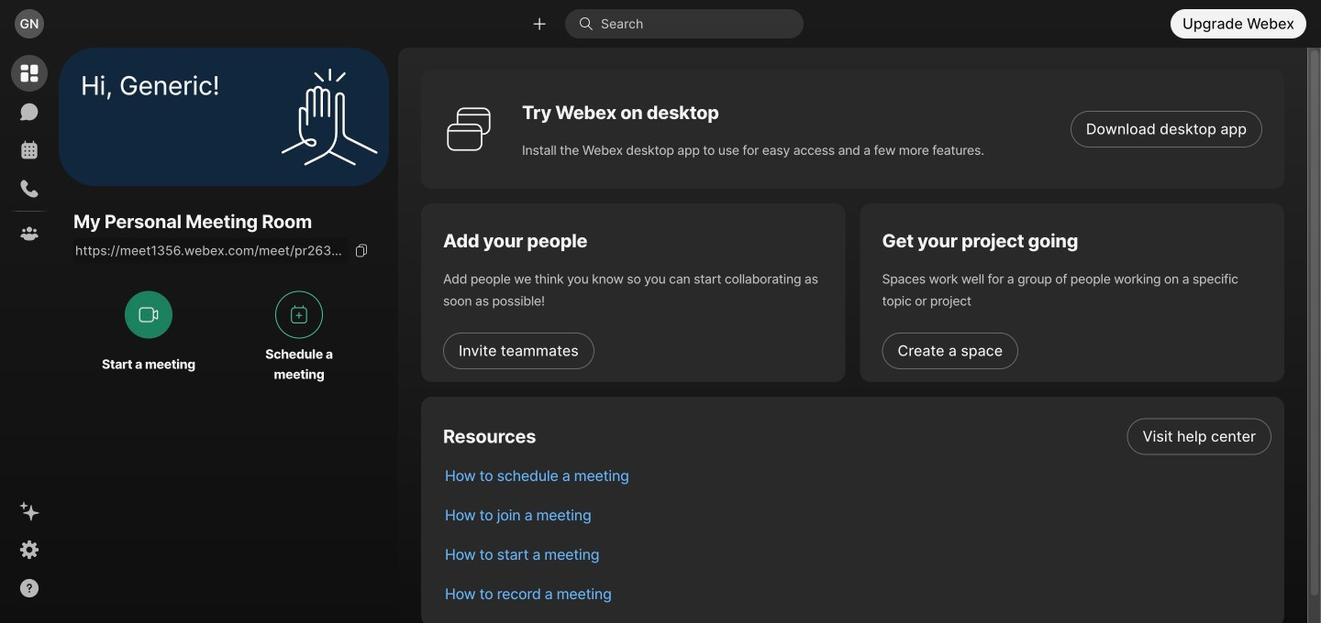 Task type: vqa. For each thing, say whether or not it's contained in the screenshot.
'cancel_16' 'icon' on the top of page
no



Task type: locate. For each thing, give the bounding box(es) containing it.
two hands high fiving image
[[274, 62, 384, 172]]

None text field
[[73, 238, 349, 264]]

list item
[[430, 417, 1284, 457], [430, 457, 1284, 496], [430, 496, 1284, 536], [430, 536, 1284, 575], [430, 575, 1284, 615]]

5 list item from the top
[[430, 575, 1284, 615]]

4 list item from the top
[[430, 536, 1284, 575]]

1 list item from the top
[[430, 417, 1284, 457]]

3 list item from the top
[[430, 496, 1284, 536]]

webex tab list
[[11, 55, 48, 252]]

2 list item from the top
[[430, 457, 1284, 496]]

navigation
[[0, 48, 59, 624]]



